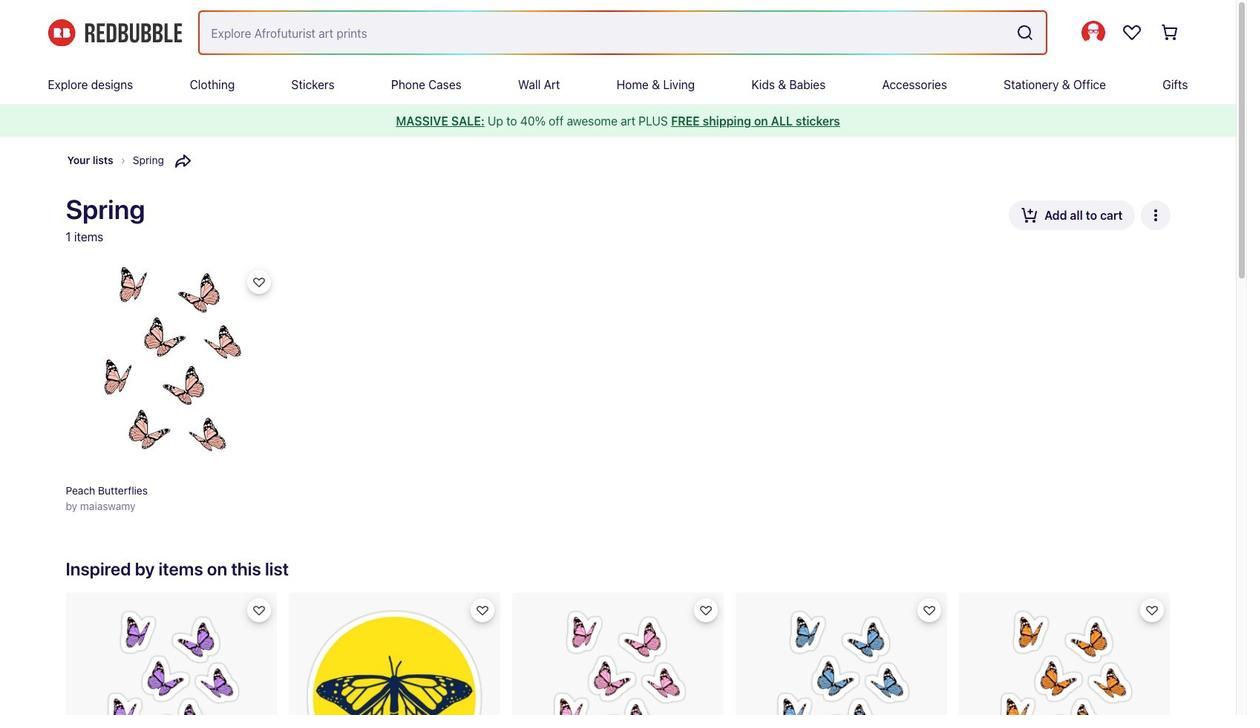Task type: describe. For each thing, give the bounding box(es) containing it.
Search term search field
[[199, 12, 1011, 53]]

8 menu item from the left
[[883, 65, 948, 104]]

7 menu item from the left
[[752, 65, 826, 104]]

3 menu item from the left
[[292, 65, 335, 104]]

2 menu item from the left
[[190, 65, 235, 104]]

4 menu item from the left
[[391, 65, 462, 104]]

9 menu item from the left
[[1004, 65, 1107, 104]]



Task type: locate. For each thing, give the bounding box(es) containing it.
10 menu item from the left
[[1163, 65, 1189, 104]]

menu item
[[48, 65, 133, 104], [190, 65, 235, 104], [292, 65, 335, 104], [391, 65, 462, 104], [518, 65, 560, 104], [617, 65, 695, 104], [752, 65, 826, 104], [883, 65, 948, 104], [1004, 65, 1107, 104], [1163, 65, 1189, 104]]

1 menu item from the left
[[48, 65, 133, 104]]

menu bar
[[48, 65, 1189, 104]]

None field
[[199, 12, 1046, 53]]

6 menu item from the left
[[617, 65, 695, 104]]

5 menu item from the left
[[518, 65, 560, 104]]



Task type: vqa. For each thing, say whether or not it's contained in the screenshot.
CARBON NEUTRALITY icon
no



